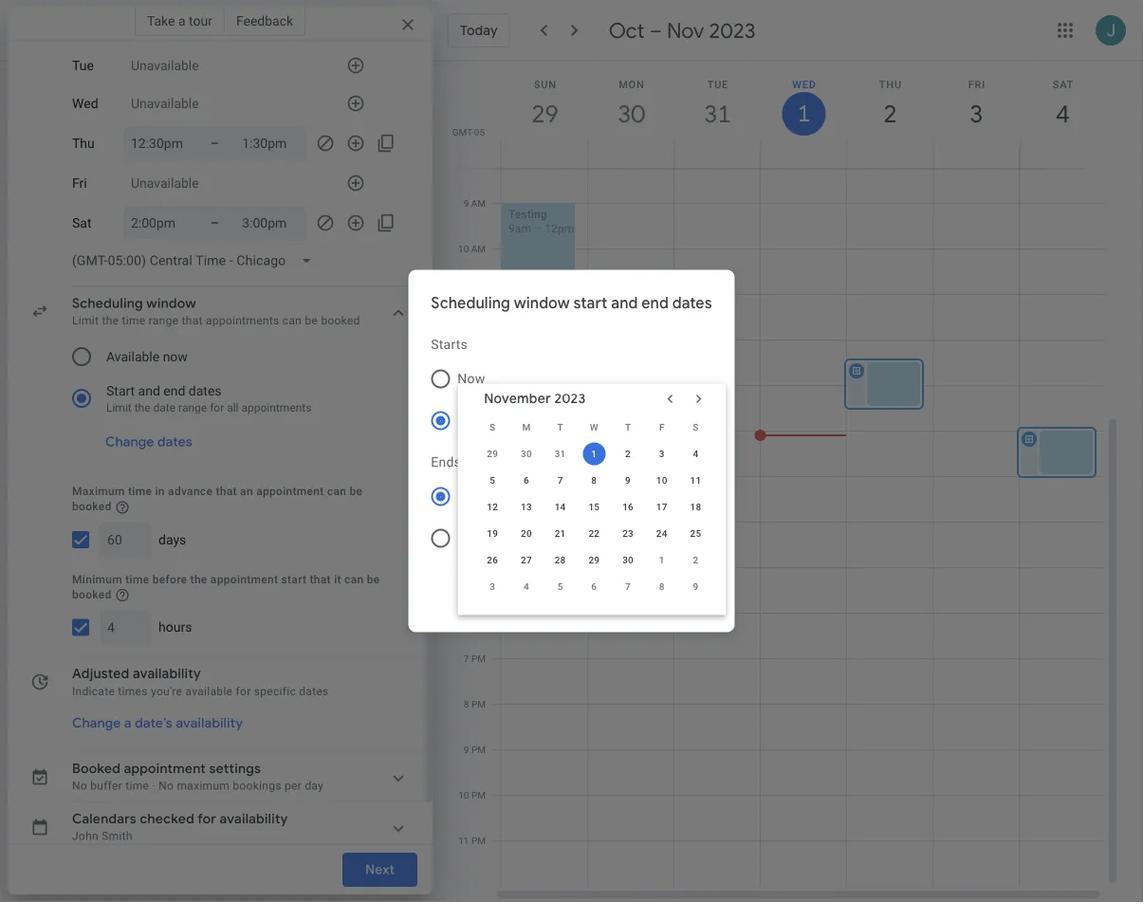 Task type: vqa. For each thing, say whether or not it's contained in the screenshot.


Task type: locate. For each thing, give the bounding box(es) containing it.
be for window
[[305, 314, 318, 327]]

unavailable for fri
[[131, 175, 199, 191]]

10 inside november 2023 grid
[[656, 475, 668, 486]]

18
[[690, 501, 702, 513]]

1 inside cell
[[592, 448, 597, 460]]

be inside scheduling window limit the time range that appointments can be booked
[[305, 314, 318, 327]]

0 vertical spatial appointments
[[206, 314, 279, 327]]

1 vertical spatial –
[[211, 135, 219, 151]]

2 pm from the top
[[472, 380, 486, 391]]

wed
[[72, 96, 98, 111]]

adjusted
[[72, 666, 129, 683]]

pm for 11 pm
[[472, 835, 486, 846]]

2 vertical spatial that
[[310, 573, 331, 586]]

3
[[659, 448, 665, 460], [490, 581, 495, 593]]

11
[[458, 288, 469, 300], [690, 475, 702, 486], [459, 835, 469, 846]]

appointments right all at the left
[[241, 401, 312, 415]]

5
[[490, 475, 495, 486], [464, 562, 469, 573], [558, 581, 563, 593]]

today
[[460, 22, 498, 39]]

scheduling
[[431, 293, 510, 313], [72, 295, 143, 312]]

dates inside button
[[157, 434, 193, 451]]

end
[[642, 293, 669, 313], [164, 383, 185, 399]]

23 element
[[617, 522, 640, 545]]

the inside scheduling window limit the time range that appointments can be booked
[[102, 314, 119, 327]]

now
[[163, 349, 188, 364]]

0 vertical spatial limit
[[72, 314, 99, 327]]

1 vertical spatial 2023
[[555, 390, 586, 408]]

booked inside minimum time before the appointment start that it can be booked
[[72, 588, 112, 601]]

change down date
[[105, 434, 154, 451]]

6 up 13 element
[[524, 475, 529, 486]]

t up project
[[625, 422, 631, 433]]

0 horizontal spatial 30
[[521, 448, 532, 460]]

pm down 8 pm
[[472, 744, 486, 755]]

29 left october 30 element
[[487, 448, 498, 460]]

limit
[[72, 314, 99, 327], [106, 401, 132, 415]]

0 horizontal spatial 1
[[464, 380, 469, 391]]

7 up 14 element
[[558, 475, 563, 486]]

for inside start and end dates limit the date range for all appointments
[[210, 401, 224, 415]]

2 vertical spatial time
[[125, 573, 149, 586]]

12 inside 12 element
[[487, 501, 498, 513]]

2 horizontal spatial 8
[[659, 581, 665, 593]]

0 horizontal spatial that
[[182, 314, 203, 327]]

2 vertical spatial unavailable
[[131, 175, 199, 191]]

0 horizontal spatial scheduling
[[72, 295, 143, 312]]

2
[[625, 448, 631, 460], [693, 555, 699, 566]]

13 element
[[515, 496, 538, 519]]

9 up '10 am'
[[464, 197, 469, 209]]

1 vertical spatial 7
[[625, 581, 631, 593]]

0 horizontal spatial 3
[[490, 581, 495, 593]]

8
[[592, 475, 597, 486], [659, 581, 665, 593], [464, 698, 469, 710]]

6 down '5 pm'
[[464, 607, 469, 619]]

1 inside "element"
[[659, 555, 665, 566]]

1 horizontal spatial scheduling
[[431, 293, 510, 313]]

change a date's availability
[[72, 715, 243, 732]]

10 up 17
[[656, 475, 668, 486]]

booked inside scheduling window limit the time range that appointments can be booked
[[321, 314, 360, 327]]

option group
[[65, 336, 391, 419], [424, 446, 712, 563]]

29
[[487, 448, 498, 460], [589, 555, 600, 566]]

a left date's
[[124, 715, 132, 732]]

dates inside adjusted availability indicate times you're available for specific dates
[[299, 685, 329, 698]]

0 vertical spatial booked
[[321, 314, 360, 327]]

pm up 9 pm
[[472, 698, 486, 710]]

1 cell from the left
[[675, 0, 761, 887]]

grid
[[440, 0, 1121, 902]]

scheduling inside dialog
[[431, 293, 510, 313]]

2 unavailable from the top
[[131, 96, 199, 111]]

appointment
[[256, 485, 324, 498], [211, 573, 278, 586]]

1 vertical spatial 12
[[487, 501, 498, 513]]

1 cell
[[577, 441, 611, 467]]

2 vertical spatial am
[[471, 288, 486, 300]]

time left 'in'
[[128, 485, 152, 498]]

availability
[[133, 666, 201, 683], [176, 715, 243, 732]]

pm down 9 pm
[[472, 789, 486, 801]]

9 am
[[464, 197, 486, 209]]

can
[[283, 314, 302, 327], [327, 485, 347, 498], [345, 573, 364, 586]]

1 t from the left
[[557, 422, 563, 433]]

2 horizontal spatial 1
[[659, 555, 665, 566]]

time
[[122, 314, 146, 327], [128, 485, 152, 498], [125, 573, 149, 586]]

2 vertical spatial 8
[[464, 698, 469, 710]]

and inside start and end dates limit the date range for all appointments
[[138, 383, 160, 399]]

am down 9 am
[[471, 243, 486, 254]]

time for maximum
[[128, 485, 152, 498]]

18 element
[[685, 496, 707, 519]]

10
[[458, 243, 469, 254], [656, 475, 668, 486], [459, 789, 469, 801]]

1 vertical spatial appointments
[[241, 401, 312, 415]]

can for time
[[345, 573, 364, 586]]

30 down 23
[[623, 555, 634, 566]]

for left specific
[[236, 685, 251, 698]]

window inside scheduling window limit the time range that appointments can be booked
[[146, 295, 196, 312]]

time left before
[[125, 573, 149, 586]]

that
[[182, 314, 203, 327], [216, 485, 237, 498], [310, 573, 331, 586]]

11 down 10 pm
[[459, 835, 469, 846]]

7
[[558, 475, 563, 486], [625, 581, 631, 593], [464, 653, 469, 664]]

3 unavailable from the top
[[131, 175, 199, 191]]

that left it
[[310, 573, 331, 586]]

29 for october 29 element
[[487, 448, 498, 460]]

0 vertical spatial am
[[471, 197, 486, 209]]

2 vertical spatial 5
[[558, 581, 563, 593]]

option group inside scheduling window start and end dates dialog
[[424, 446, 712, 563]]

1 vertical spatial 29
[[589, 555, 600, 566]]

the left date
[[134, 401, 150, 415]]

pm down the december 3 element
[[472, 607, 486, 619]]

21 element
[[549, 522, 572, 545]]

0 vertical spatial end
[[642, 293, 669, 313]]

1 horizontal spatial the
[[134, 401, 150, 415]]

9 inside december 9 "element"
[[693, 581, 699, 593]]

1 horizontal spatial 6
[[524, 475, 529, 486]]

unavailable down take
[[131, 58, 199, 73]]

1, today element
[[583, 443, 606, 465]]

1 vertical spatial limit
[[106, 401, 132, 415]]

Maximum days in advance that an appointment can be booked number field
[[107, 523, 143, 557]]

0 horizontal spatial 2023
[[555, 390, 586, 408]]

1 for december 1 "element"
[[659, 555, 665, 566]]

scheduling for scheduling window start and end dates
[[431, 293, 510, 313]]

done
[[681, 599, 714, 616]]

column header
[[501, 62, 588, 168], [587, 62, 675, 168], [674, 62, 761, 168], [760, 62, 847, 168], [846, 62, 934, 168], [933, 62, 1020, 168], [1019, 62, 1106, 168]]

row containing s
[[476, 414, 713, 441]]

thu
[[72, 135, 95, 151]]

7 pm
[[464, 653, 486, 664]]

am
[[471, 197, 486, 209], [471, 243, 486, 254], [471, 288, 486, 300]]

the for window
[[102, 314, 119, 327]]

0 vertical spatial range
[[149, 314, 179, 327]]

november 2023 option group
[[424, 328, 726, 615]]

13
[[521, 501, 532, 513]]

t up october 31 element
[[557, 422, 563, 433]]

17
[[656, 501, 668, 513]]

t
[[557, 422, 563, 433], [625, 422, 631, 433]]

1 vertical spatial be
[[350, 485, 363, 498]]

time up 'available' in the left top of the page
[[122, 314, 146, 327]]

december 9 element
[[685, 576, 707, 598]]

unavailable right fri
[[131, 175, 199, 191]]

dates
[[673, 293, 712, 313], [189, 383, 222, 399], [157, 434, 193, 451], [299, 685, 329, 698]]

5 left 26
[[464, 562, 469, 573]]

29 for 29 element
[[589, 555, 600, 566]]

0 horizontal spatial 8
[[464, 698, 469, 710]]

minimum
[[72, 573, 122, 586]]

7 for december 7 element
[[625, 581, 631, 593]]

0 horizontal spatial t
[[557, 422, 563, 433]]

1 vertical spatial 8
[[659, 581, 665, 593]]

30 inside "element"
[[623, 555, 634, 566]]

be inside minimum time before the appointment start that it can be booked
[[367, 573, 380, 586]]

11 inside row group
[[690, 475, 702, 486]]

1 am from the top
[[471, 197, 486, 209]]

the inside minimum time before the appointment start that it can be booked
[[190, 573, 207, 586]]

1 for '1, today' element
[[592, 448, 597, 460]]

6 down 29 element
[[592, 581, 597, 593]]

row group
[[476, 441, 713, 600]]

1 vertical spatial booked
[[72, 500, 112, 513]]

5 up never
[[490, 475, 495, 486]]

10 for 10 am
[[458, 243, 469, 254]]

1 vertical spatial am
[[471, 243, 486, 254]]

8 pm from the top
[[472, 744, 486, 755]]

time inside minimum time before the appointment start that it can be booked
[[125, 573, 149, 586]]

2 vertical spatial the
[[190, 573, 207, 586]]

1 pm from the top
[[472, 334, 486, 345]]

25 element
[[685, 522, 707, 545]]

8 up 9 pm
[[464, 698, 469, 710]]

date
[[153, 401, 176, 415]]

december 4 element
[[515, 576, 538, 598]]

5 inside december 5 element
[[558, 581, 563, 593]]

pm for 1 pm
[[472, 380, 486, 391]]

testing cell
[[499, 0, 588, 887]]

that left "an"
[[216, 485, 237, 498]]

appointments up start and end dates limit the date range for all appointments
[[206, 314, 279, 327]]

5 down 28 element
[[558, 581, 563, 593]]

2 vertical spatial 11
[[459, 835, 469, 846]]

– for thu
[[211, 135, 219, 151]]

the
[[102, 314, 119, 327], [134, 401, 150, 415], [190, 573, 207, 586]]

pm for 12 pm
[[472, 334, 486, 345]]

1 horizontal spatial t
[[625, 422, 631, 433]]

1 vertical spatial range
[[178, 401, 207, 415]]

3 down '26' element in the bottom of the page
[[490, 581, 495, 593]]

2 right 1 cell
[[625, 448, 631, 460]]

1
[[464, 380, 469, 391], [592, 448, 597, 460], [659, 555, 665, 566]]

pm right starts
[[472, 334, 486, 345]]

3 am from the top
[[471, 288, 486, 300]]

december 6 element
[[583, 576, 606, 598]]

1 horizontal spatial 4
[[524, 581, 529, 593]]

row containing 12
[[476, 494, 713, 520]]

9 for december 9 "element"
[[693, 581, 699, 593]]

8 down december 1 "element"
[[659, 581, 665, 593]]

0 vertical spatial 1
[[464, 380, 469, 391]]

2 column header from the left
[[587, 62, 675, 168]]

and up date
[[138, 383, 160, 399]]

row containing 29
[[476, 441, 713, 467]]

30 down m
[[521, 448, 532, 460]]

can inside maximum time in advance that an appointment can be booked
[[327, 485, 347, 498]]

days
[[158, 532, 186, 547]]

scheduling window start and end dates dialog
[[408, 270, 735, 632]]

1 horizontal spatial 12
[[487, 501, 498, 513]]

pm down 12 pm
[[472, 380, 486, 391]]

a left tour in the left top of the page
[[178, 13, 186, 28]]

scheduling up 'available' in the left top of the page
[[72, 295, 143, 312]]

december 8 element
[[651, 576, 673, 598]]

date's
[[135, 715, 173, 732]]

1 horizontal spatial 29
[[589, 555, 600, 566]]

1 horizontal spatial a
[[178, 13, 186, 28]]

scheduling window limit the time range that appointments can be booked
[[72, 295, 360, 327]]

booked
[[321, 314, 360, 327], [72, 500, 112, 513], [72, 588, 112, 601]]

1 horizontal spatial 5
[[490, 475, 495, 486]]

1 vertical spatial for
[[236, 685, 251, 698]]

3 up 10 element
[[659, 448, 665, 460]]

2 vertical spatial 10
[[459, 789, 469, 801]]

window for start
[[514, 293, 570, 313]]

6 for 6 pm
[[464, 607, 469, 619]]

2 horizontal spatial the
[[190, 573, 207, 586]]

1 vertical spatial 6
[[592, 581, 597, 593]]

scheduling for scheduling window limit the time range that appointments can be booked
[[72, 295, 143, 312]]

1 vertical spatial the
[[134, 401, 150, 415]]

0 vertical spatial a
[[178, 13, 186, 28]]

scheduling inside scheduling window limit the time range that appointments can be booked
[[72, 295, 143, 312]]

4 column header from the left
[[760, 62, 847, 168]]

5 pm from the top
[[472, 607, 486, 619]]

unavailable right wed
[[131, 96, 199, 111]]

pm down never
[[472, 516, 486, 528]]

22
[[589, 528, 600, 539]]

appointments
[[206, 314, 279, 327], [241, 401, 312, 415]]

you're
[[151, 685, 182, 698]]

20 element
[[515, 522, 538, 545]]

be
[[305, 314, 318, 327], [350, 485, 363, 498], [367, 573, 380, 586]]

10 up 11 am
[[458, 243, 469, 254]]

2 vertical spatial booked
[[72, 588, 112, 601]]

can inside scheduling window limit the time range that appointments can be booked
[[283, 314, 302, 327]]

0 horizontal spatial 2
[[625, 448, 631, 460]]

pm down 6 pm
[[472, 653, 486, 664]]

tour
[[189, 13, 212, 28]]

4 pm
[[464, 516, 486, 528]]

2 up december 9 "element"
[[693, 555, 699, 566]]

pm down 10 pm
[[472, 835, 486, 846]]

10 pm from the top
[[472, 835, 486, 846]]

4 down 27 element
[[524, 581, 529, 593]]

time inside scheduling window limit the time range that appointments can be booked
[[122, 314, 146, 327]]

0 vertical spatial start
[[574, 293, 608, 313]]

7 down 6 pm
[[464, 653, 469, 664]]

appointment right "an"
[[256, 485, 324, 498]]

before
[[152, 573, 187, 586]]

3 pm from the top
[[472, 516, 486, 528]]

change
[[105, 434, 154, 451], [72, 715, 121, 732]]

7 column header from the left
[[1019, 62, 1106, 168]]

0 horizontal spatial start
[[281, 573, 307, 586]]

december 3 element
[[481, 576, 504, 598]]

range up now
[[149, 314, 179, 327]]

Start date of the appointment schedules text field
[[473, 404, 543, 438]]

cancel button
[[598, 585, 659, 631]]

can for window
[[283, 314, 302, 327]]

24 element
[[651, 522, 673, 545]]

it
[[334, 573, 341, 586]]

scheduling up 12 pm
[[431, 293, 510, 313]]

1 vertical spatial 1
[[592, 448, 597, 460]]

starts
[[431, 337, 468, 353]]

5 for 5 pm
[[464, 562, 469, 573]]

project button
[[587, 431, 661, 520]]

for left all at the left
[[210, 401, 224, 415]]

option group containing ends
[[424, 446, 712, 563]]

7 up cancel in the bottom of the page
[[625, 581, 631, 593]]

time inside maximum time in advance that an appointment can be booked
[[128, 485, 152, 498]]

the up 'available' in the left top of the page
[[102, 314, 119, 327]]

2 am from the top
[[471, 243, 486, 254]]

1 unavailable from the top
[[131, 58, 199, 73]]

0 vertical spatial 4
[[693, 448, 699, 460]]

availability up "you're"
[[133, 666, 201, 683]]

december 2 element
[[685, 549, 707, 572]]

w
[[590, 422, 599, 433]]

that inside minimum time before the appointment start that it can be booked
[[310, 573, 331, 586]]

am up '10 am'
[[471, 197, 486, 209]]

5 column header from the left
[[846, 62, 934, 168]]

1 horizontal spatial be
[[350, 485, 363, 498]]

range
[[149, 314, 179, 327], [178, 401, 207, 415]]

5 for december 5 element
[[558, 581, 563, 593]]

2 vertical spatial 6
[[464, 607, 469, 619]]

4 pm from the top
[[472, 562, 486, 573]]

row group containing 29
[[476, 441, 713, 600]]

that inside scheduling window limit the time range that appointments can be booked
[[182, 314, 203, 327]]

0 horizontal spatial and
[[138, 383, 160, 399]]

appointment right before
[[211, 573, 278, 586]]

7 pm from the top
[[472, 698, 486, 710]]

range right date
[[178, 401, 207, 415]]

9
[[464, 197, 469, 209], [625, 475, 631, 486], [693, 581, 699, 593], [464, 744, 469, 755]]

and
[[611, 293, 638, 313], [138, 383, 160, 399]]

2 cell from the left
[[761, 0, 847, 887]]

11 pm
[[459, 835, 486, 846]]

0 vertical spatial time
[[122, 314, 146, 327]]

unavailable
[[131, 58, 199, 73], [131, 96, 199, 111], [131, 175, 199, 191]]

27 element
[[515, 549, 538, 572]]

9 up done
[[693, 581, 699, 593]]

cell
[[675, 0, 761, 887], [761, 0, 847, 887], [845, 0, 934, 887], [934, 0, 1020, 887], [1017, 0, 1106, 887]]

pm for 9 pm
[[472, 744, 486, 755]]

maximum
[[72, 485, 125, 498]]

availability inside button
[[176, 715, 243, 732]]

1 horizontal spatial 8
[[592, 475, 597, 486]]

0 horizontal spatial 29
[[487, 448, 498, 460]]

2 vertical spatial 4
[[524, 581, 529, 593]]

1 vertical spatial and
[[138, 383, 160, 399]]

can inside minimum time before the appointment start that it can be booked
[[345, 573, 364, 586]]

9 pm from the top
[[472, 789, 486, 801]]

10 for 10 pm
[[459, 789, 469, 801]]

f
[[659, 422, 665, 433]]

the right before
[[190, 573, 207, 586]]

s up october 29 element
[[490, 422, 496, 433]]

0 vertical spatial option group
[[65, 336, 391, 419]]

row
[[493, 0, 1106, 887], [476, 414, 713, 441], [476, 441, 713, 467], [476, 467, 713, 494], [476, 494, 713, 520], [476, 520, 713, 547], [476, 547, 713, 574], [476, 574, 713, 600]]

11 up '18'
[[690, 475, 702, 486]]

4 inside december 4 element
[[524, 581, 529, 593]]

10 for 10
[[656, 475, 668, 486]]

12 element
[[481, 496, 504, 519]]

29 down 22
[[589, 555, 600, 566]]

0 vertical spatial and
[[611, 293, 638, 313]]

0 horizontal spatial end
[[164, 383, 185, 399]]

12 up 19
[[487, 501, 498, 513]]

1 vertical spatial 4
[[464, 516, 469, 528]]

0 vertical spatial the
[[102, 314, 119, 327]]

availability down the available
[[176, 715, 243, 732]]

6 column header from the left
[[933, 62, 1020, 168]]

pm for 8 pm
[[472, 698, 486, 710]]

0 vertical spatial 11
[[458, 288, 469, 300]]

0 vertical spatial 30
[[521, 448, 532, 460]]

0 vertical spatial unavailable
[[131, 58, 199, 73]]

8 for the december 8 element
[[659, 581, 665, 593]]

5 cell from the left
[[1017, 0, 1106, 887]]

10 up 11 pm
[[459, 789, 469, 801]]

1 vertical spatial 10
[[656, 475, 668, 486]]

change for change a date's availability
[[72, 715, 121, 732]]

1 vertical spatial can
[[327, 485, 347, 498]]

8 up 15 element
[[592, 475, 597, 486]]

window right 11 am
[[514, 293, 570, 313]]

7 inside grid
[[464, 653, 469, 664]]

0 vertical spatial be
[[305, 314, 318, 327]]

9 for 9 am
[[464, 197, 469, 209]]

1 vertical spatial 30
[[623, 555, 634, 566]]

m
[[522, 422, 531, 433]]

4 down never
[[464, 516, 469, 528]]

8 inside grid
[[464, 698, 469, 710]]

time for minimum
[[125, 573, 149, 586]]

9 up 10 pm
[[464, 744, 469, 755]]

that inside maximum time in advance that an appointment can be booked
[[216, 485, 237, 498]]

change down 'indicate'
[[72, 715, 121, 732]]

1 horizontal spatial for
[[236, 685, 251, 698]]

december 5 element
[[549, 576, 572, 598]]

pm for 5 pm
[[472, 562, 486, 573]]

available
[[106, 349, 160, 364]]

2 horizontal spatial 5
[[558, 581, 563, 593]]

1 vertical spatial availability
[[176, 715, 243, 732]]

am up 12 pm
[[471, 288, 486, 300]]

s
[[490, 422, 496, 433], [693, 422, 699, 433]]

and right testing button
[[611, 293, 638, 313]]

be for time
[[367, 573, 380, 586]]

0 vertical spatial for
[[210, 401, 224, 415]]

6 pm from the top
[[472, 653, 486, 664]]

4 inside grid
[[464, 516, 469, 528]]

12 up now on the top of page
[[459, 334, 469, 345]]

0 vertical spatial 8
[[592, 475, 597, 486]]

1 vertical spatial 5
[[464, 562, 469, 573]]

that for time
[[310, 573, 331, 586]]

12 for 12 pm
[[459, 334, 469, 345]]

6
[[524, 475, 529, 486], [592, 581, 597, 593], [464, 607, 469, 619]]

pm left 26
[[472, 562, 486, 573]]

2 vertical spatial 1
[[659, 555, 665, 566]]

window up now
[[146, 295, 196, 312]]

0 horizontal spatial s
[[490, 422, 496, 433]]

29 element
[[583, 549, 606, 572]]

1 horizontal spatial 7
[[558, 475, 563, 486]]

1 horizontal spatial option group
[[424, 446, 712, 563]]

0 vertical spatial 12
[[459, 334, 469, 345]]

next button
[[342, 853, 418, 887]]

that up now
[[182, 314, 203, 327]]

2 horizontal spatial 4
[[693, 448, 699, 460]]

2 vertical spatial 7
[[464, 653, 469, 664]]

11 down '10 am'
[[458, 288, 469, 300]]

window inside dialog
[[514, 293, 570, 313]]

0 horizontal spatial be
[[305, 314, 318, 327]]

4 up '11' element
[[693, 448, 699, 460]]

s right f
[[693, 422, 699, 433]]

1 vertical spatial a
[[124, 715, 132, 732]]

row containing testing
[[493, 0, 1106, 887]]

next
[[365, 862, 395, 879]]

row containing 5
[[476, 467, 713, 494]]

0 horizontal spatial window
[[146, 295, 196, 312]]

1 horizontal spatial limit
[[106, 401, 132, 415]]



Task type: describe. For each thing, give the bounding box(es) containing it.
booked for time
[[72, 588, 112, 601]]

am for 9 am
[[471, 197, 486, 209]]

specific
[[254, 685, 296, 698]]

1 horizontal spatial 2023
[[709, 17, 756, 44]]

pm for 6 pm
[[472, 607, 486, 619]]

change dates
[[105, 434, 193, 451]]

3 column header from the left
[[674, 62, 761, 168]]

0 vertical spatial 6
[[524, 475, 529, 486]]

and inside dialog
[[611, 293, 638, 313]]

Minimum amount of hours before the start of the appointment that it can be booked number field
[[107, 611, 143, 645]]

10 am
[[458, 243, 486, 254]]

17 element
[[651, 496, 673, 519]]

done button
[[667, 585, 727, 631]]

0 vertical spatial 2
[[625, 448, 631, 460]]

start inside minimum time before the appointment start that it can be booked
[[281, 573, 307, 586]]

ends
[[431, 455, 461, 470]]

maximum time in advance that an appointment can be booked
[[72, 485, 363, 513]]

unavailable for wed
[[131, 96, 199, 111]]

oct
[[609, 17, 645, 44]]

15 element
[[583, 496, 606, 519]]

25
[[690, 528, 702, 539]]

nov
[[667, 17, 704, 44]]

8 pm
[[464, 698, 486, 710]]

6 pm
[[464, 607, 486, 619]]

range inside scheduling window limit the time range that appointments can be booked
[[149, 314, 179, 327]]

dates inside start and end dates limit the date range for all appointments
[[189, 383, 222, 399]]

05
[[474, 126, 485, 138]]

28
[[555, 555, 566, 566]]

testing button
[[501, 203, 575, 338]]

scheduling window start and end dates
[[431, 293, 712, 313]]

30 for october 30 element
[[521, 448, 532, 460]]

11 element
[[685, 469, 707, 492]]

row containing 19
[[476, 520, 713, 547]]

pm for 7 pm
[[472, 653, 486, 664]]

project
[[595, 435, 632, 448]]

2023 inside option group
[[555, 390, 586, 408]]

a for take
[[178, 13, 186, 28]]

december 1 element
[[651, 549, 673, 572]]

14 element
[[549, 496, 572, 519]]

1 vertical spatial 3
[[490, 581, 495, 593]]

12 for 12
[[487, 501, 498, 513]]

14
[[555, 501, 566, 513]]

available
[[186, 685, 233, 698]]

start inside dialog
[[574, 293, 608, 313]]

change for change dates
[[105, 434, 154, 451]]

limit inside start and end dates limit the date range for all appointments
[[106, 401, 132, 415]]

11 for 11 am
[[458, 288, 469, 300]]

a for change
[[124, 715, 132, 732]]

20
[[521, 528, 532, 539]]

dates inside dialog
[[673, 293, 712, 313]]

row group inside the november 2023 option group
[[476, 441, 713, 600]]

appointment inside maximum time in advance that an appointment can be booked
[[256, 485, 324, 498]]

project cell
[[587, 0, 675, 887]]

pm for 10 pm
[[472, 789, 486, 801]]

23
[[623, 528, 634, 539]]

sat
[[72, 215, 92, 231]]

30 for 30 "element"
[[623, 555, 634, 566]]

row containing 26
[[476, 547, 713, 574]]

0 vertical spatial –
[[650, 17, 662, 44]]

grid containing testing
[[440, 0, 1121, 902]]

times
[[118, 685, 148, 698]]

19
[[487, 528, 498, 539]]

11 for 11 pm
[[459, 835, 469, 846]]

am for 10 am
[[471, 243, 486, 254]]

2 t from the left
[[625, 422, 631, 433]]

hours
[[158, 620, 192, 635]]

3 cell from the left
[[845, 0, 934, 887]]

oct – nov 2023
[[609, 17, 756, 44]]

12 pm
[[459, 334, 486, 345]]

– for sat
[[211, 215, 219, 231]]

october 30 element
[[515, 443, 538, 465]]

option group containing available now
[[65, 336, 391, 419]]

indicate
[[72, 685, 115, 698]]

limit inside scheduling window limit the time range that appointments can be booked
[[72, 314, 99, 327]]

26 element
[[481, 549, 504, 572]]

end inside start and end dates limit the date range for all appointments
[[164, 383, 185, 399]]

unavailable for tue
[[131, 58, 199, 73]]

for inside adjusted availability indicate times you're available for specific dates
[[236, 685, 251, 698]]

fri
[[72, 175, 87, 191]]

10 element
[[651, 469, 673, 492]]

5 pm
[[464, 562, 486, 573]]

all
[[227, 401, 239, 415]]

27
[[521, 555, 532, 566]]

16
[[623, 501, 634, 513]]

31
[[555, 448, 566, 460]]

gmt-05
[[452, 126, 485, 138]]

1 column header from the left
[[501, 62, 588, 168]]

take
[[147, 13, 175, 28]]

change a date's availability button
[[65, 707, 251, 741]]

26
[[487, 555, 498, 566]]

tue
[[72, 58, 94, 73]]

feedback button
[[225, 6, 306, 36]]

never
[[458, 489, 493, 504]]

21
[[555, 528, 566, 539]]

available now
[[106, 349, 188, 364]]

1 for 1 pm
[[464, 380, 469, 391]]

6 for december 6 element
[[592, 581, 597, 593]]

start and end dates limit the date range for all appointments
[[106, 383, 312, 415]]

9 pm
[[464, 744, 486, 755]]

change dates button
[[98, 425, 200, 459]]

be inside maximum time in advance that an appointment can be booked
[[350, 485, 363, 498]]

28 element
[[549, 549, 572, 572]]

8 for 8 pm
[[464, 698, 469, 710]]

11 for 11
[[690, 475, 702, 486]]

now
[[458, 371, 485, 387]]

december 7 element
[[617, 576, 640, 598]]

testing
[[509, 207, 547, 221]]

take a tour button
[[135, 6, 225, 36]]

the for time
[[190, 573, 207, 586]]

30 element
[[617, 549, 640, 572]]

1 pm
[[464, 380, 486, 391]]

window for limit
[[146, 295, 196, 312]]

cancel
[[607, 599, 651, 616]]

15
[[589, 501, 600, 513]]

gmt-
[[452, 126, 474, 138]]

2 s from the left
[[693, 422, 699, 433]]

22 element
[[583, 522, 606, 545]]

november 2023 grid
[[476, 414, 713, 600]]

appointments inside start and end dates limit the date range for all appointments
[[241, 401, 312, 415]]

today button
[[448, 13, 510, 47]]

availability inside adjusted availability indicate times you're available for specific dates
[[133, 666, 201, 683]]

november
[[484, 390, 551, 408]]

0 vertical spatial 3
[[659, 448, 665, 460]]

1 s from the left
[[490, 422, 496, 433]]

take a tour
[[147, 13, 212, 28]]

range inside start and end dates limit the date range for all appointments
[[178, 401, 207, 415]]

appointments inside scheduling window limit the time range that appointments can be booked
[[206, 314, 279, 327]]

row containing 3
[[476, 574, 713, 600]]

start
[[106, 383, 135, 399]]

9 up 16 element at right
[[625, 475, 631, 486]]

minimum time before the appointment start that it can be booked
[[72, 573, 380, 601]]

4 for 4 pm
[[464, 516, 469, 528]]

am for 11 am
[[471, 288, 486, 300]]

7 for 7 pm
[[464, 653, 469, 664]]

9 for 9 pm
[[464, 744, 469, 755]]

0 vertical spatial 7
[[558, 475, 563, 486]]

feedback
[[236, 13, 293, 28]]

1 horizontal spatial 2
[[693, 555, 699, 566]]

adjusted availability indicate times you're available for specific dates
[[72, 666, 329, 698]]

the inside start and end dates limit the date range for all appointments
[[134, 401, 150, 415]]

16 element
[[617, 496, 640, 519]]

booked for window
[[321, 314, 360, 327]]

4 for december 4 element
[[524, 581, 529, 593]]

november 2023
[[484, 390, 586, 408]]

october 31 element
[[549, 443, 572, 465]]

24
[[656, 528, 668, 539]]

10 pm
[[459, 789, 486, 801]]

that for window
[[182, 314, 203, 327]]

booked inside maximum time in advance that an appointment can be booked
[[72, 500, 112, 513]]

pm for 4 pm
[[472, 516, 486, 528]]

october 29 element
[[481, 443, 504, 465]]

in
[[155, 485, 165, 498]]

row inside grid
[[493, 0, 1106, 887]]

11 am
[[458, 288, 486, 300]]

advance
[[168, 485, 213, 498]]

19 element
[[481, 522, 504, 545]]

end inside dialog
[[642, 293, 669, 313]]

an
[[240, 485, 253, 498]]

appointment inside minimum time before the appointment start that it can be booked
[[211, 573, 278, 586]]

4 cell from the left
[[934, 0, 1020, 887]]

End date of the appointment schedules text field
[[473, 521, 549, 556]]



